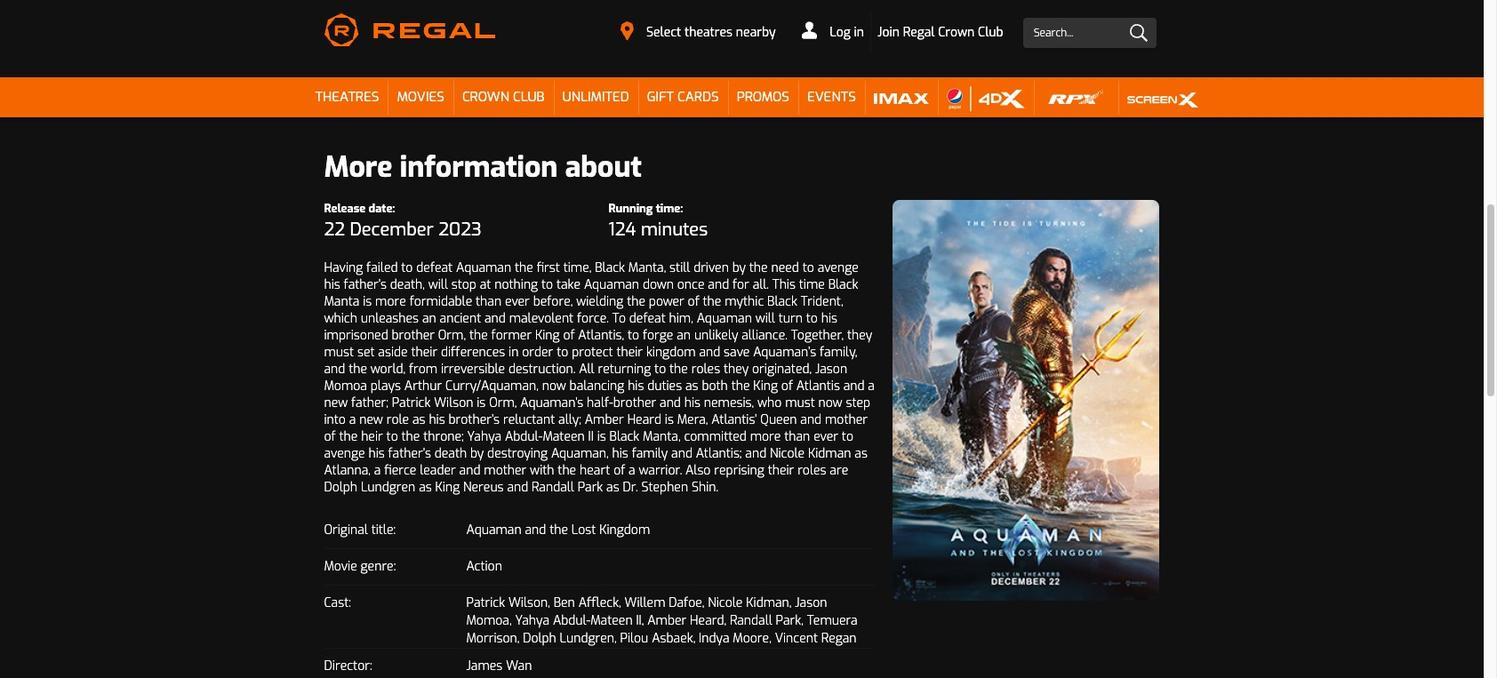 Task type: vqa. For each thing, say whether or not it's contained in the screenshot.
2,000 on the right bottom of the page
no



Task type: locate. For each thing, give the bounding box(es) containing it.
select theatres nearby link
[[609, 17, 787, 47]]

1 horizontal spatial patrick
[[466, 594, 505, 611]]

movies
[[397, 88, 444, 106]]

ever
[[505, 293, 530, 310], [814, 428, 838, 445]]

running time: 124 minutes
[[609, 201, 708, 241]]

patrick
[[392, 394, 431, 411], [466, 594, 505, 611]]

ally;
[[558, 411, 581, 428]]

0 vertical spatial abdul-
[[505, 428, 543, 445]]

club left unlimited
[[513, 88, 545, 106]]

atlantis
[[796, 377, 840, 394]]

0 horizontal spatial randall
[[532, 479, 574, 496]]

king up queen
[[753, 377, 778, 394]]

0 vertical spatial patrick
[[392, 394, 431, 411]]

protect
[[572, 344, 613, 361]]

0 horizontal spatial now
[[542, 377, 566, 394]]

than
[[476, 293, 502, 310], [784, 428, 810, 445]]

a right into
[[349, 411, 356, 428]]

mera,
[[677, 411, 708, 428]]

0 horizontal spatial an
[[422, 310, 436, 327]]

driven
[[694, 259, 729, 276]]

and right family
[[671, 445, 692, 462]]

to down forge
[[654, 361, 666, 377]]

aquaman and the lost kingdom
[[466, 522, 650, 538]]

pilou
[[620, 630, 648, 647]]

log in link
[[796, 11, 871, 54]]

cast:
[[324, 594, 351, 611]]

events link
[[798, 78, 865, 118]]

the right to
[[627, 293, 645, 310]]

release date: 22 december 2023
[[324, 201, 482, 241]]

1 vertical spatial jason
[[795, 594, 827, 611]]

1 vertical spatial orm,
[[489, 394, 517, 411]]

1 horizontal spatial avenge
[[818, 259, 859, 276]]

124
[[609, 217, 636, 241]]

once
[[677, 276, 705, 293]]

0 horizontal spatial club
[[513, 88, 545, 106]]

1 vertical spatial amber
[[647, 612, 687, 629]]

2023
[[438, 217, 482, 241]]

arthur
[[404, 377, 442, 394]]

need
[[771, 259, 799, 276]]

theatres link
[[306, 78, 388, 118]]

0 vertical spatial aquaman's
[[753, 344, 816, 361]]

and right atlantis
[[843, 377, 865, 394]]

they up nemesis,
[[724, 361, 749, 377]]

than up former
[[476, 293, 502, 310]]

0 horizontal spatial aquaman's
[[520, 394, 583, 411]]

trident,
[[801, 293, 843, 310]]

1 vertical spatial crown
[[462, 88, 509, 106]]

1 vertical spatial more
[[750, 428, 781, 445]]

the left throne;
[[401, 428, 420, 445]]

into
[[324, 411, 346, 428]]

amber inside having failed to defeat aquaman the first time, black manta, still driven by the need to avenge his father's death, will stop at nothing to take aquaman down once and for all. this time black manta is more formidable than ever before, wielding the power of the mythic black trident, which unleashes an ancient and malevolent force. to defeat him, aquaman will turn to his imprisoned brother orm, the former king of atlantis, to forge an unlikely alliance. together, they must set aside their differences in order to protect their kingdom and save aquaman's family, and the world, from irreversible destruction.  all returning to the roles they originated, jason momoa plays arthur curry/aquaman, now balancing his duties as both the king of atlantis and a new father; patrick wilson is orm, aquaman's half-brother and his nemesis, who must now step into a new role as his brother's reluctant ally; amber heard is mera, atlantis' queen and mother of the heir to the throne; yahya abdul-mateen ii is black manta, committed more than ever to avenge his father's death by destroying aquaman, his family and atlantis; and nicole kidman as atlanna, a fierce leader and mother with the heart of a warrior. also reprising their roles are dolph lundgren as king nereus and randall park as dr. stephen shin.
[[585, 411, 624, 428]]

0 horizontal spatial mother
[[484, 462, 527, 479]]

randall inside "patrick wilson, ben affleck, willem dafoe, nicole kidman, jason momoa, yahya abdul-mateen ii, amber heard, randall park, temuera morrison, dolph lundgren, pilou asbaek, indya moore, vincent regan"
[[730, 612, 772, 629]]

amber up asbaek,
[[647, 612, 687, 629]]

1 horizontal spatial nicole
[[770, 445, 805, 462]]

their right aside
[[411, 344, 438, 361]]

as right are
[[855, 445, 868, 462]]

1 horizontal spatial must
[[785, 394, 815, 411]]

unleashes
[[361, 310, 419, 327]]

black right ii
[[609, 428, 639, 445]]

aquaman's down turn
[[753, 344, 816, 361]]

fierce
[[384, 462, 416, 479]]

a left fierce
[[374, 462, 381, 479]]

1 vertical spatial nicole
[[708, 594, 743, 611]]

in left order
[[509, 344, 519, 361]]

father;
[[351, 394, 388, 411]]

patrick inside having failed to defeat aquaman the first time, black manta, still driven by the need to avenge his father's death, will stop at nothing to take aquaman down once and for all. this time black manta is more formidable than ever before, wielding the power of the mythic black trident, which unleashes an ancient and malevolent force. to defeat him, aquaman will turn to his imprisoned brother orm, the former king of atlantis, to forge an unlikely alliance. together, they must set aside their differences in order to protect their kingdom and save aquaman's family, and the world, from irreversible destruction.  all returning to the roles they originated, jason momoa plays arthur curry/aquaman, now balancing his duties as both the king of atlantis and a new father; patrick wilson is orm, aquaman's half-brother and his nemesis, who must now step into a new role as his brother's reluctant ally; amber heard is mera, atlantis' queen and mother of the heir to the throne; yahya abdul-mateen ii is black manta, committed more than ever to avenge his father's death by destroying aquaman, his family and atlantis; and nicole kidman as atlanna, a fierce leader and mother with the heart of a warrior. also reprising their roles are dolph lundgren as king nereus and randall park as dr. stephen shin.
[[392, 394, 431, 411]]

Search... text field
[[1023, 18, 1156, 48]]

0 vertical spatial mateen
[[543, 428, 585, 445]]

1 vertical spatial in
[[509, 344, 519, 361]]

their down to
[[616, 344, 643, 361]]

0 vertical spatial jason
[[815, 361, 847, 377]]

of right heart
[[614, 462, 625, 479]]

user icon image
[[802, 22, 817, 39]]

regan
[[821, 630, 857, 647]]

original
[[324, 522, 368, 538]]

roles left are
[[798, 462, 826, 479]]

0 horizontal spatial more
[[375, 293, 406, 310]]

1 horizontal spatial orm,
[[489, 394, 517, 411]]

brother down returning
[[613, 394, 656, 411]]

0 vertical spatial randall
[[532, 479, 574, 496]]

0 horizontal spatial abdul-
[[505, 428, 543, 445]]

half-
[[587, 394, 613, 411]]

0 horizontal spatial brother
[[392, 327, 435, 344]]

1 horizontal spatial an
[[677, 327, 691, 344]]

0 vertical spatial club
[[978, 24, 1003, 41]]

1 vertical spatial by
[[470, 445, 484, 462]]

aquaman up to
[[584, 276, 639, 293]]

the left need
[[749, 259, 768, 276]]

time
[[799, 276, 825, 293]]

dolph up wan
[[523, 630, 556, 647]]

him,
[[669, 310, 693, 327]]

black down need
[[767, 293, 797, 310]]

must right who
[[785, 394, 815, 411]]

1 vertical spatial avenge
[[324, 445, 365, 462]]

in right log on the top of page
[[854, 24, 864, 41]]

aquaman,
[[551, 445, 609, 462]]

wilson
[[434, 394, 473, 411]]

for
[[733, 276, 749, 293]]

0 horizontal spatial they
[[724, 361, 749, 377]]

black
[[595, 259, 625, 276], [828, 276, 858, 293], [767, 293, 797, 310], [609, 428, 639, 445]]

1 horizontal spatial aquaman's
[[753, 344, 816, 361]]

to
[[401, 259, 413, 276], [802, 259, 814, 276], [541, 276, 553, 293], [806, 310, 818, 327], [628, 327, 639, 344], [557, 344, 568, 361], [654, 361, 666, 377], [386, 428, 398, 445], [842, 428, 853, 445]]

manta, up warrior.
[[643, 428, 681, 445]]

roles left save at the bottom of page
[[691, 361, 720, 377]]

step
[[846, 394, 870, 411]]

gift cards link
[[638, 78, 728, 118]]

1 horizontal spatial randall
[[730, 612, 772, 629]]

mateen left ii
[[543, 428, 585, 445]]

0 vertical spatial amber
[[585, 411, 624, 428]]

1 horizontal spatial they
[[847, 327, 872, 344]]

defeat
[[416, 259, 453, 276], [629, 310, 666, 327]]

is right ii
[[597, 428, 606, 445]]

defeat up formidable
[[416, 259, 453, 276]]

abdul- up with
[[505, 428, 543, 445]]

0 horizontal spatial must
[[324, 344, 354, 361]]

0 vertical spatial more
[[375, 293, 406, 310]]

moore,
[[733, 630, 771, 647]]

affleck,
[[578, 594, 621, 611]]

by left all.
[[732, 259, 746, 276]]

1 horizontal spatial king
[[535, 327, 560, 344]]

father's down role
[[388, 445, 431, 462]]

1 horizontal spatial brother
[[613, 394, 656, 411]]

of right power
[[688, 293, 699, 310]]

0 horizontal spatial patrick
[[392, 394, 431, 411]]

0 vertical spatial dolph
[[324, 479, 357, 496]]

the left lost
[[550, 522, 568, 538]]

nothing
[[494, 276, 538, 293]]

0 horizontal spatial crown
[[462, 88, 509, 106]]

1 horizontal spatial defeat
[[629, 310, 666, 327]]

and
[[708, 276, 729, 293], [485, 310, 506, 327], [699, 344, 720, 361], [324, 361, 345, 377], [843, 377, 865, 394], [660, 394, 681, 411], [800, 411, 822, 428], [671, 445, 692, 462], [745, 445, 766, 462], [459, 462, 480, 479], [507, 479, 528, 496], [525, 522, 546, 538]]

to up are
[[842, 428, 853, 445]]

0 vertical spatial mother
[[825, 411, 868, 428]]

now left the step
[[818, 394, 842, 411]]

0 vertical spatial will
[[428, 276, 448, 293]]

1 horizontal spatial more
[[750, 428, 781, 445]]

0 horizontal spatial amber
[[585, 411, 624, 428]]

imprisoned
[[324, 327, 388, 344]]

morrison,
[[466, 630, 520, 647]]

1 horizontal spatial will
[[755, 310, 775, 327]]

randall up moore,
[[730, 612, 772, 629]]

who
[[757, 394, 782, 411]]

indya
[[699, 630, 729, 647]]

1 vertical spatial ever
[[814, 428, 838, 445]]

original title:
[[324, 522, 396, 538]]

0 horizontal spatial their
[[411, 344, 438, 361]]

jason up temuera
[[795, 594, 827, 611]]

2 vertical spatial king
[[435, 479, 460, 496]]

his up lundgren
[[368, 445, 385, 462]]

yahya inside having failed to defeat aquaman the first time, black manta, still driven by the need to avenge his father's death, will stop at nothing to take aquaman down once and for all. this time black manta is more formidable than ever before, wielding the power of the mythic black trident, which unleashes an ancient and malevolent force. to defeat him, aquaman will turn to his imprisoned brother orm, the former king of atlantis, to forge an unlikely alliance. together, they must set aside their differences in order to protect their kingdom and save aquaman's family, and the world, from irreversible destruction.  all returning to the roles they originated, jason momoa plays arthur curry/aquaman, now balancing his duties as both the king of atlantis and a new father; patrick wilson is orm, aquaman's half-brother and his nemesis, who must now step into a new role as his brother's reluctant ally; amber heard is mera, atlantis' queen and mother of the heir to the throne; yahya abdul-mateen ii is black manta, committed more than ever to avenge his father's death by destroying aquaman, his family and atlantis; and nicole kidman as atlanna, a fierce leader and mother with the heart of a warrior. also reprising their roles are dolph lundgren as king nereus and randall park as dr. stephen shin.
[[467, 428, 502, 445]]

than down atlantis
[[784, 428, 810, 445]]

avenge down into
[[324, 445, 365, 462]]

0 horizontal spatial in
[[509, 344, 519, 361]]

new left father;
[[324, 394, 348, 411]]

1 vertical spatial manta,
[[643, 428, 681, 445]]

a
[[868, 377, 875, 394], [349, 411, 356, 428], [374, 462, 381, 479], [629, 462, 635, 479]]

jason down together,
[[815, 361, 847, 377]]

will left turn
[[755, 310, 775, 327]]

the left heir
[[339, 428, 358, 445]]

rpx - regal premium experience image
[[1043, 86, 1110, 112]]

now left "all"
[[542, 377, 566, 394]]

crown right movies
[[462, 88, 509, 106]]

ben
[[554, 594, 575, 611]]

as right role
[[412, 411, 425, 428]]

0 horizontal spatial avenge
[[324, 445, 365, 462]]

nicole down queen
[[770, 445, 805, 462]]

their right reprising
[[768, 462, 794, 479]]

more down failed
[[375, 293, 406, 310]]

release
[[324, 201, 366, 216]]

king down death
[[435, 479, 460, 496]]

0 vertical spatial nicole
[[770, 445, 805, 462]]

returning
[[598, 361, 651, 377]]

dafoe,
[[669, 594, 705, 611]]

they right together,
[[847, 327, 872, 344]]

0 horizontal spatial mateen
[[543, 428, 585, 445]]

0 horizontal spatial than
[[476, 293, 502, 310]]

0 vertical spatial in
[[854, 24, 864, 41]]

an left ancient
[[422, 310, 436, 327]]

1 horizontal spatial now
[[818, 394, 842, 411]]

1 vertical spatial defeat
[[629, 310, 666, 327]]

amber inside "patrick wilson, ben affleck, willem dafoe, nicole kidman, jason momoa, yahya abdul-mateen ii, amber heard, randall park, temuera morrison, dolph lundgren, pilou asbaek, indya moore, vincent regan"
[[647, 612, 687, 629]]

reprising
[[714, 462, 764, 479]]

unlimited link
[[553, 78, 638, 118]]

1 horizontal spatial dolph
[[523, 630, 556, 647]]

vincent
[[775, 630, 818, 647]]

his up family,
[[821, 310, 837, 327]]

brother
[[392, 327, 435, 344], [613, 394, 656, 411]]

heart
[[580, 462, 610, 479]]

aquaman and the lost kingdom image
[[893, 200, 1160, 601]]

1 horizontal spatial by
[[732, 259, 746, 276]]

to left take
[[541, 276, 553, 293]]

heard
[[627, 411, 661, 428]]

1 vertical spatial mateen
[[591, 612, 633, 629]]

avenge up the trident,
[[818, 259, 859, 276]]

and left for
[[708, 276, 729, 293]]

family
[[632, 445, 668, 462]]

reluctant
[[503, 411, 555, 428]]

0 horizontal spatial orm,
[[438, 327, 466, 344]]

more down who
[[750, 428, 781, 445]]

and left lost
[[525, 522, 546, 538]]

brother's
[[448, 411, 500, 428]]

1 vertical spatial yahya
[[515, 612, 549, 629]]

orm, down 'irreversible' at the left
[[489, 394, 517, 411]]

join
[[878, 24, 900, 41]]

mateen inside having failed to defeat aquaman the first time, black manta, still driven by the need to avenge his father's death, will stop at nothing to take aquaman down once and for all. this time black manta is more formidable than ever before, wielding the power of the mythic black trident, which unleashes an ancient and malevolent force. to defeat him, aquaman will turn to his imprisoned brother orm, the former king of atlantis, to forge an unlikely alliance. together, they must set aside their differences in order to protect their kingdom and save aquaman's family, and the world, from irreversible destruction.  all returning to the roles they originated, jason momoa plays arthur curry/aquaman, now balancing his duties as both the king of atlantis and a new father; patrick wilson is orm, aquaman's half-brother and his nemesis, who must now step into a new role as his brother's reluctant ally; amber heard is mera, atlantis' queen and mother of the heir to the throne; yahya abdul-mateen ii is black manta, committed more than ever to avenge his father's death by destroying aquaman, his family and atlantis; and nicole kidman as atlanna, a fierce leader and mother with the heart of a warrior. also reprising their roles are dolph lundgren as king nereus and randall park as dr. stephen shin.
[[543, 428, 585, 445]]

will left "stop"
[[428, 276, 448, 293]]

1 horizontal spatial yahya
[[515, 612, 549, 629]]

1 horizontal spatial club
[[978, 24, 1003, 41]]

of
[[688, 293, 699, 310], [563, 327, 575, 344], [781, 377, 793, 394], [324, 428, 336, 445], [614, 462, 625, 479]]

genre:
[[361, 558, 396, 575]]

nicole inside "patrick wilson, ben affleck, willem dafoe, nicole kidman, jason momoa, yahya abdul-mateen ii, amber heard, randall park, temuera morrison, dolph lundgren, pilou asbaek, indya moore, vincent regan"
[[708, 594, 743, 611]]

0 horizontal spatial roles
[[691, 361, 720, 377]]

ii
[[588, 428, 594, 445]]

0 vertical spatial manta,
[[628, 259, 666, 276]]

leader
[[420, 462, 456, 479]]

regal image
[[324, 13, 495, 47]]

0 vertical spatial avenge
[[818, 259, 859, 276]]

is left mera,
[[665, 411, 674, 428]]

by
[[732, 259, 746, 276], [470, 445, 484, 462]]

1 horizontal spatial than
[[784, 428, 810, 445]]

0 horizontal spatial dolph
[[324, 479, 357, 496]]

1 horizontal spatial in
[[854, 24, 864, 41]]

his
[[324, 276, 340, 293], [821, 310, 837, 327], [628, 377, 644, 394], [684, 394, 701, 411], [429, 411, 445, 428], [368, 445, 385, 462], [612, 445, 628, 462]]

1 vertical spatial than
[[784, 428, 810, 445]]

1 horizontal spatial mateen
[[591, 612, 633, 629]]

title:
[[371, 522, 396, 538]]

lundgren
[[361, 479, 415, 496]]

1 vertical spatial aquaman's
[[520, 394, 583, 411]]

yahya down wilson,
[[515, 612, 549, 629]]

patrick wilson, ben affleck, willem dafoe, nicole kidman, jason momoa, yahya abdul-mateen ii, amber heard, randall park, temuera morrison, dolph lundgren, pilou asbaek, indya moore, vincent regan
[[466, 594, 858, 647]]

club
[[978, 24, 1003, 41], [513, 88, 545, 106]]

defeat right to
[[629, 310, 666, 327]]

atlantis'
[[711, 411, 757, 428]]

0 vertical spatial defeat
[[416, 259, 453, 276]]

manta,
[[628, 259, 666, 276], [643, 428, 681, 445]]

aquaman's down destruction.
[[520, 394, 583, 411]]

patrick down from
[[392, 394, 431, 411]]

to
[[612, 310, 626, 327]]

1 horizontal spatial abdul-
[[553, 612, 591, 629]]

role
[[386, 411, 409, 428]]

mother left with
[[484, 462, 527, 479]]

0 horizontal spatial yahya
[[467, 428, 502, 445]]

1 vertical spatial mother
[[484, 462, 527, 479]]

0 vertical spatial father's
[[344, 276, 387, 293]]

an right forge
[[677, 327, 691, 344]]

ever up former
[[505, 293, 530, 310]]

and left with
[[507, 479, 528, 496]]

0 horizontal spatial father's
[[344, 276, 387, 293]]

as left the both
[[685, 377, 698, 394]]

1 horizontal spatial roles
[[798, 462, 826, 479]]

mateen down affleck,
[[591, 612, 633, 629]]

1 vertical spatial will
[[755, 310, 775, 327]]



Task type: describe. For each thing, give the bounding box(es) containing it.
0 horizontal spatial by
[[470, 445, 484, 462]]

together,
[[791, 327, 844, 344]]

imax image
[[874, 86, 929, 112]]

gift cards
[[647, 88, 719, 106]]

and left save at the bottom of page
[[699, 344, 720, 361]]

abdul- inside "patrick wilson, ben affleck, willem dafoe, nicole kidman, jason momoa, yahya abdul-mateen ii, amber heard, randall park, temuera morrison, dolph lundgren, pilou asbaek, indya moore, vincent regan"
[[553, 612, 591, 629]]

more
[[324, 149, 393, 186]]

kingdom
[[599, 522, 650, 538]]

destroying
[[487, 445, 548, 462]]

black right time
[[828, 276, 858, 293]]

promos
[[737, 88, 789, 106]]

atlantis,
[[578, 327, 624, 344]]

director:
[[324, 658, 372, 674]]

the down forge
[[669, 361, 688, 377]]

aquaman up save at the bottom of page
[[697, 310, 752, 327]]

0 vertical spatial king
[[535, 327, 560, 344]]

1 horizontal spatial mother
[[825, 411, 868, 428]]

his left the both
[[684, 394, 701, 411]]

mateen inside "patrick wilson, ben affleck, willem dafoe, nicole kidman, jason momoa, yahya abdul-mateen ii, amber heard, randall park, temuera morrison, dolph lundgren, pilou asbaek, indya moore, vincent regan"
[[591, 612, 633, 629]]

malevolent
[[509, 310, 574, 327]]

wan
[[506, 658, 532, 674]]

originated,
[[752, 361, 812, 377]]

from
[[409, 361, 438, 377]]

kidman
[[808, 445, 851, 462]]

nearby
[[736, 24, 776, 41]]

2 horizontal spatial their
[[768, 462, 794, 479]]

1 vertical spatial must
[[785, 394, 815, 411]]

the left first
[[515, 259, 533, 276]]

lost
[[571, 522, 596, 538]]

jason inside having failed to defeat aquaman the first time, black manta, still driven by the need to avenge his father's death, will stop at nothing to take aquaman down once and for all. this time black manta is more formidable than ever before, wielding the power of the mythic black trident, which unleashes an ancient and malevolent force. to defeat him, aquaman will turn to his imprisoned brother orm, the former king of atlantis, to forge an unlikely alliance. together, they must set aside their differences in order to protect their kingdom and save aquaman's family, and the world, from irreversible destruction.  all returning to the roles they originated, jason momoa plays arthur curry/aquaman, now balancing his duties as both the king of atlantis and a new father; patrick wilson is orm, aquaman's half-brother and his nemesis, who must now step into a new role as his brother's reluctant ally; amber heard is mera, atlantis' queen and mother of the heir to the throne; yahya abdul-mateen ii is black manta, committed more than ever to avenge his father's death by destroying aquaman, his family and atlantis; and nicole kidman as atlanna, a fierce leader and mother with the heart of a warrior. also reprising their roles are dolph lundgren as king nereus and randall park as dr. stephen shin.
[[815, 361, 847, 377]]

the right the both
[[731, 377, 750, 394]]

0 vertical spatial roles
[[691, 361, 720, 377]]

a right atlantis
[[868, 377, 875, 394]]

1 horizontal spatial their
[[616, 344, 643, 361]]

cards
[[677, 88, 719, 106]]

kingdom
[[646, 344, 696, 361]]

0 horizontal spatial will
[[428, 276, 448, 293]]

1 vertical spatial roles
[[798, 462, 826, 479]]

asbaek,
[[652, 630, 695, 647]]

in inside having failed to defeat aquaman the first time, black manta, still driven by the need to avenge his father's death, will stop at nothing to take aquaman down once and for all. this time black manta is more formidable than ever before, wielding the power of the mythic black trident, which unleashes an ancient and malevolent force. to defeat him, aquaman will turn to his imprisoned brother orm, the former king of atlantis, to forge an unlikely alliance. together, they must set aside their differences in order to protect their kingdom and save aquaman's family, and the world, from irreversible destruction.  all returning to the roles they originated, jason momoa plays arthur curry/aquaman, now balancing his duties as both the king of atlantis and a new father; patrick wilson is orm, aquaman's half-brother and his nemesis, who must now step into a new role as his brother's reluctant ally; amber heard is mera, atlantis' queen and mother of the heir to the throne; yahya abdul-mateen ii is black manta, committed more than ever to avenge his father's death by destroying aquaman, his family and atlantis; and nicole kidman as atlanna, a fierce leader and mother with the heart of a warrior. also reprising their roles are dolph lundgren as king nereus and randall park as dr. stephen shin.
[[509, 344, 519, 361]]

running
[[609, 201, 653, 216]]

save
[[724, 344, 750, 361]]

manta
[[324, 293, 359, 310]]

a left warrior.
[[629, 462, 635, 479]]

and right atlantis;
[[745, 445, 766, 462]]

his up which
[[324, 276, 340, 293]]

warrior.
[[639, 462, 682, 479]]

0 vertical spatial they
[[847, 327, 872, 344]]

all.
[[753, 276, 769, 293]]

0 horizontal spatial new
[[324, 394, 348, 411]]

december
[[350, 217, 434, 241]]

stephen
[[641, 479, 688, 496]]

as right fierce
[[419, 479, 432, 496]]

and left set in the left of the page
[[324, 361, 345, 377]]

select theatres nearby
[[646, 24, 776, 41]]

1 vertical spatial club
[[513, 88, 545, 106]]

formidable
[[409, 293, 472, 310]]

nemesis,
[[704, 394, 754, 411]]

randall inside having failed to defeat aquaman the first time, black manta, still driven by the need to avenge his father's death, will stop at nothing to take aquaman down once and for all. this time black manta is more formidable than ever before, wielding the power of the mythic black trident, which unleashes an ancient and malevolent force. to defeat him, aquaman will turn to his imprisoned brother orm, the former king of atlantis, to forge an unlikely alliance. together, they must set aside their differences in order to protect their kingdom and save aquaman's family, and the world, from irreversible destruction.  all returning to the roles they originated, jason momoa plays arthur curry/aquaman, now balancing his duties as both the king of atlantis and a new father; patrick wilson is orm, aquaman's half-brother and his nemesis, who must now step into a new role as his brother's reluctant ally; amber heard is mera, atlantis' queen and mother of the heir to the throne; yahya abdul-mateen ii is black manta, committed more than ever to avenge his father's death by destroying aquaman, his family and atlantis; and nicole kidman as atlanna, a fierce leader and mother with the heart of a warrior. also reprising their roles are dolph lundgren as king nereus and randall park as dr. stephen shin.
[[532, 479, 574, 496]]

0 vertical spatial ever
[[505, 293, 530, 310]]

to right to
[[628, 327, 639, 344]]

to right turn
[[806, 310, 818, 327]]

wilson,
[[508, 594, 550, 611]]

about
[[565, 149, 642, 186]]

is right the manta
[[363, 293, 372, 310]]

0 vertical spatial by
[[732, 259, 746, 276]]

former
[[491, 327, 532, 344]]

aquaman down 2023
[[456, 259, 511, 276]]

force.
[[577, 310, 609, 327]]

his up death
[[429, 411, 445, 428]]

world,
[[371, 361, 405, 377]]

james wan
[[466, 658, 532, 674]]

information
[[400, 149, 558, 186]]

stop
[[451, 276, 476, 293]]

movies link
[[388, 78, 453, 118]]

of left force.
[[563, 327, 575, 344]]

events
[[807, 88, 856, 106]]

time:
[[656, 201, 683, 216]]

nicole inside having failed to defeat aquaman the first time, black manta, still driven by the need to avenge his father's death, will stop at nothing to take aquaman down once and for all. this time black manta is more formidable than ever before, wielding the power of the mythic black trident, which unleashes an ancient and malevolent force. to defeat him, aquaman will turn to his imprisoned brother orm, the former king of atlantis, to forge an unlikely alliance. together, they must set aside their differences in order to protect their kingdom and save aquaman's family, and the world, from irreversible destruction.  all returning to the roles they originated, jason momoa plays arthur curry/aquaman, now balancing his duties as both the king of atlantis and a new father; patrick wilson is orm, aquaman's half-brother and his nemesis, who must now step into a new role as his brother's reluctant ally; amber heard is mera, atlantis' queen and mother of the heir to the throne; yahya abdul-mateen ii is black manta, committed more than ever to avenge his father's death by destroying aquaman, his family and atlantis; and nicole kidman as atlanna, a fierce leader and mother with the heart of a warrior. also reprising their roles are dolph lundgren as king nereus and randall park as dr. stephen shin.
[[770, 445, 805, 462]]

action
[[466, 558, 502, 575]]

pepsi 4dx logo image
[[947, 86, 1025, 112]]

are
[[830, 462, 848, 479]]

take
[[556, 276, 581, 293]]

and right queen
[[800, 411, 822, 428]]

differences
[[441, 344, 505, 361]]

black right the time,
[[595, 259, 625, 276]]

also
[[686, 462, 711, 479]]

map marker icon image
[[621, 21, 634, 41]]

power
[[649, 293, 684, 310]]

dolph inside having failed to defeat aquaman the first time, black manta, still driven by the need to avenge his father's death, will stop at nothing to take aquaman down once and for all. this time black manta is more formidable than ever before, wielding the power of the mythic black trident, which unleashes an ancient and malevolent force. to defeat him, aquaman will turn to his imprisoned brother orm, the former king of atlantis, to forge an unlikely alliance. together, they must set aside their differences in order to protect their kingdom and save aquaman's family, and the world, from irreversible destruction.  all returning to the roles they originated, jason momoa plays arthur curry/aquaman, now balancing his duties as both the king of atlantis and a new father; patrick wilson is orm, aquaman's half-brother and his nemesis, who must now step into a new role as his brother's reluctant ally; amber heard is mera, atlantis' queen and mother of the heir to the throne; yahya abdul-mateen ii is black manta, committed more than ever to avenge his father's death by destroying aquaman, his family and atlantis; and nicole kidman as atlanna, a fierce leader and mother with the heart of a warrior. also reprising their roles are dolph lundgren as king nereus and randall park as dr. stephen shin.
[[324, 479, 357, 496]]

0 horizontal spatial king
[[435, 479, 460, 496]]

abdul- inside having failed to defeat aquaman the first time, black manta, still driven by the need to avenge his father's death, will stop at nothing to take aquaman down once and for all. this time black manta is more formidable than ever before, wielding the power of the mythic black trident, which unleashes an ancient and malevolent force. to defeat him, aquaman will turn to his imprisoned brother orm, the former king of atlantis, to forge an unlikely alliance. together, they must set aside their differences in order to protect their kingdom and save aquaman's family, and the world, from irreversible destruction.  all returning to the roles they originated, jason momoa plays arthur curry/aquaman, now balancing his duties as both the king of atlantis and a new father; patrick wilson is orm, aquaman's half-brother and his nemesis, who must now step into a new role as his brother's reluctant ally; amber heard is mera, atlantis' queen and mother of the heir to the throne; yahya abdul-mateen ii is black manta, committed more than ever to avenge his father's death by destroying aquaman, his family and atlantis; and nicole kidman as atlanna, a fierce leader and mother with the heart of a warrior. also reprising their roles are dolph lundgren as king nereus and randall park as dr. stephen shin.
[[505, 428, 543, 445]]

with
[[530, 462, 554, 479]]

temuera
[[807, 612, 858, 629]]

ii,
[[636, 612, 644, 629]]

the left mythic
[[703, 293, 721, 310]]

as left dr.
[[606, 479, 619, 496]]

turn
[[779, 310, 803, 327]]

aquaman up action
[[466, 522, 522, 538]]

the left former
[[469, 327, 488, 344]]

0 horizontal spatial defeat
[[416, 259, 453, 276]]

is right wilson
[[477, 394, 486, 411]]

movie
[[324, 558, 357, 575]]

1 horizontal spatial ever
[[814, 428, 838, 445]]

balancing
[[569, 377, 624, 394]]

shin.
[[692, 479, 718, 496]]

theatres
[[685, 24, 733, 41]]

curry/aquaman,
[[445, 377, 539, 394]]

theatres
[[315, 88, 379, 106]]

0 vertical spatial orm,
[[438, 327, 466, 344]]

and left the both
[[660, 394, 681, 411]]

patrick inside "patrick wilson, ben affleck, willem dafoe, nicole kidman, jason momoa, yahya abdul-mateen ii, amber heard, randall park, temuera morrison, dolph lundgren, pilou asbaek, indya moore, vincent regan"
[[466, 594, 505, 611]]

his left family
[[612, 445, 628, 462]]

to right order
[[557, 344, 568, 361]]

of left atlantis
[[781, 377, 793, 394]]

dr.
[[623, 479, 638, 496]]

1 horizontal spatial new
[[359, 411, 383, 428]]

gift
[[647, 88, 674, 106]]

1 horizontal spatial crown
[[938, 24, 975, 41]]

queen
[[760, 411, 797, 428]]

this
[[772, 276, 796, 293]]

throne;
[[423, 428, 464, 445]]

atlanna,
[[324, 462, 371, 479]]

heard,
[[690, 612, 726, 629]]

dolph inside "patrick wilson, ben affleck, willem dafoe, nicole kidman, jason momoa, yahya abdul-mateen ii, amber heard, randall park, temuera morrison, dolph lundgren, pilou asbaek, indya moore, vincent regan"
[[523, 630, 556, 647]]

0 vertical spatial brother
[[392, 327, 435, 344]]

1 vertical spatial brother
[[613, 394, 656, 411]]

the right with
[[558, 462, 576, 479]]

still
[[670, 259, 690, 276]]

0 vertical spatial must
[[324, 344, 354, 361]]

park,
[[776, 612, 804, 629]]

screenx image
[[1127, 86, 1199, 112]]

to right failed
[[401, 259, 413, 276]]

committed
[[684, 428, 747, 445]]

select
[[646, 24, 681, 41]]

to right heir
[[386, 428, 398, 445]]

and right ancient
[[485, 310, 506, 327]]

yahya inside "patrick wilson, ben affleck, willem dafoe, nicole kidman, jason momoa, yahya abdul-mateen ii, amber heard, randall park, temuera morrison, dolph lundgren, pilou asbaek, indya moore, vincent regan"
[[515, 612, 549, 629]]

his left 'duties'
[[628, 377, 644, 394]]

both
[[702, 377, 728, 394]]

jason inside "patrick wilson, ben affleck, willem dafoe, nicole kidman, jason momoa, yahya abdul-mateen ii, amber heard, randall park, temuera morrison, dolph lundgren, pilou asbaek, indya moore, vincent regan"
[[795, 594, 827, 611]]

crown club link
[[453, 78, 553, 118]]

minutes
[[641, 217, 708, 241]]

of up atlanna,
[[324, 428, 336, 445]]

the left world,
[[349, 361, 367, 377]]

more information about
[[324, 149, 642, 186]]

1 horizontal spatial father's
[[388, 445, 431, 462]]

kidman,
[[746, 594, 792, 611]]

unlimited
[[562, 88, 629, 106]]

wielding
[[576, 293, 623, 310]]

which
[[324, 310, 357, 327]]

irreversible
[[441, 361, 505, 377]]

1 vertical spatial king
[[753, 377, 778, 394]]

join regal crown club
[[878, 24, 1003, 41]]

and right leader
[[459, 462, 480, 479]]

at
[[480, 276, 491, 293]]

before,
[[533, 293, 573, 310]]

nereus
[[463, 479, 504, 496]]

destruction.
[[508, 361, 576, 377]]

to right need
[[802, 259, 814, 276]]

down
[[643, 276, 674, 293]]



